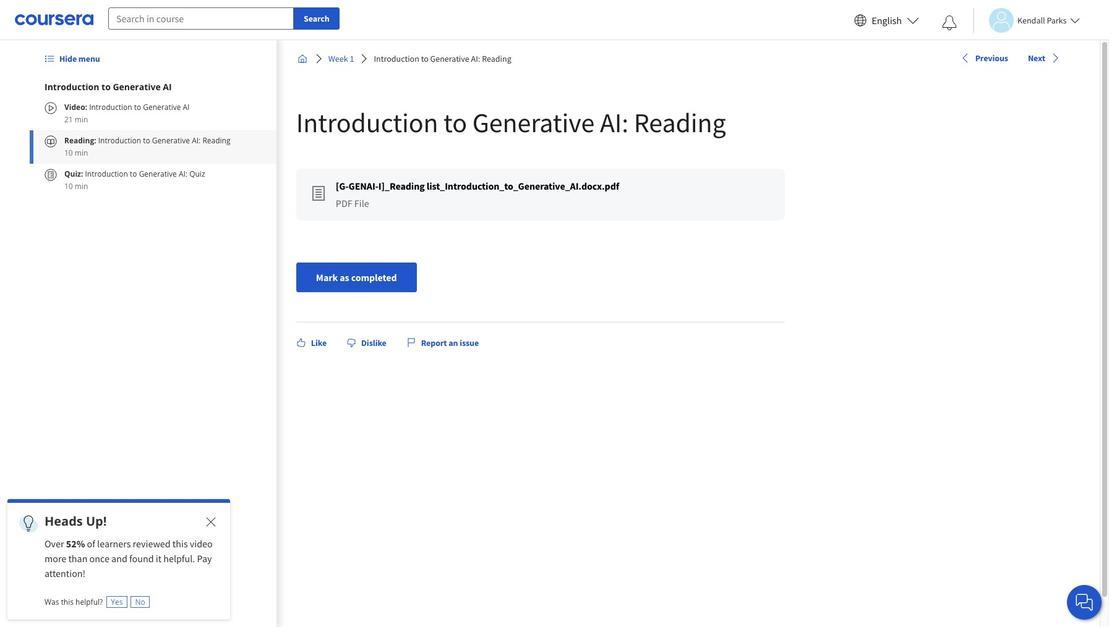 Task type: describe. For each thing, give the bounding box(es) containing it.
view pdf file image
[[311, 186, 326, 201]]

ai inside video: introduction to generative ai 21 min
[[183, 102, 190, 113]]

to inside dropdown button
[[101, 81, 111, 93]]

chat with us image
[[1074, 593, 1094, 613]]

2 horizontal spatial reading
[[634, 106, 726, 140]]

and
[[111, 553, 127, 565]]

heads
[[45, 513, 83, 530]]

Search in course text field
[[108, 7, 294, 30]]

of
[[87, 538, 95, 551]]

home image
[[297, 54, 307, 64]]

[g-
[[336, 180, 349, 192]]

1 vertical spatial this
[[61, 598, 74, 608]]

learners
[[97, 538, 131, 551]]

report
[[421, 338, 447, 349]]

this inside of learners reviewed this video more than once and found it helpful. pay attention!
[[172, 538, 188, 551]]

close image
[[204, 515, 218, 530]]

min for quiz:
[[75, 181, 88, 192]]

yes
[[111, 597, 123, 608]]

helpful?
[[76, 598, 103, 608]]

generative inside reading: introduction to generative ai: reading 10 min
[[152, 135, 190, 146]]

genai-
[[349, 180, 378, 192]]

introduction inside reading: introduction to generative ai: reading 10 min
[[98, 135, 141, 146]]

report an issue button
[[401, 332, 484, 354]]

quiz: introduction to generative ai: quiz 10 min
[[64, 169, 205, 192]]

week 1 link
[[323, 48, 359, 70]]

than
[[68, 553, 87, 565]]

yes button
[[106, 597, 127, 609]]

pay
[[197, 553, 212, 565]]

of learners reviewed this video more than once and found it helpful. pay attention!
[[45, 538, 215, 580]]

as
[[340, 272, 349, 284]]

heads up! dialog
[[7, 500, 230, 620]]

previous
[[975, 53, 1008, 64]]

min inside video: introduction to generative ai 21 min
[[75, 114, 88, 125]]

introduction inside video: introduction to generative ai 21 min
[[89, 102, 132, 113]]

ai: inside reading: introduction to generative ai: reading 10 min
[[192, 135, 201, 146]]

search button
[[294, 7, 339, 30]]

to inside quiz: introduction to generative ai: quiz 10 min
[[130, 169, 137, 179]]

introduction inside dropdown button
[[45, 81, 99, 93]]

i]_reading
[[378, 180, 425, 192]]

kendall
[[1018, 15, 1045, 26]]

week
[[328, 53, 348, 64]]

mark as completed
[[316, 272, 397, 284]]

video:
[[64, 102, 87, 113]]

kendall parks button
[[973, 8, 1080, 32]]

file
[[354, 197, 369, 210]]

generative inside video: introduction to generative ai 21 min
[[143, 102, 181, 113]]

1 vertical spatial introduction to generative ai: reading
[[296, 106, 726, 140]]

search
[[304, 13, 329, 24]]

lightbulb image
[[19, 515, 38, 534]]

min for reading:
[[75, 148, 88, 158]]

introduction inside quiz: introduction to generative ai: quiz 10 min
[[85, 169, 128, 179]]

coursera image
[[15, 10, 93, 30]]

helpful.
[[163, 553, 195, 565]]

to inside reading: introduction to generative ai: reading 10 min
[[143, 135, 150, 146]]

like button
[[291, 332, 332, 354]]

1
[[350, 53, 354, 64]]

dislike button
[[341, 332, 391, 354]]

like
[[311, 338, 327, 349]]



Task type: vqa. For each thing, say whether or not it's contained in the screenshot.


Task type: locate. For each thing, give the bounding box(es) containing it.
next button
[[1023, 47, 1065, 69]]

attention!
[[45, 568, 85, 580]]

min down reading:
[[75, 148, 88, 158]]

0 horizontal spatial reading
[[202, 135, 230, 146]]

previous button
[[955, 47, 1013, 69]]

min
[[75, 114, 88, 125], [75, 148, 88, 158], [75, 181, 88, 192]]

over
[[45, 538, 64, 551]]

ai inside dropdown button
[[163, 81, 172, 93]]

0 vertical spatial min
[[75, 114, 88, 125]]

dislike
[[361, 338, 386, 349]]

hide menu
[[59, 53, 100, 64]]

introduction to generative ai: reading link
[[369, 48, 516, 70]]

introduction to generative ai: reading
[[374, 53, 511, 64], [296, 106, 726, 140]]

min right 21
[[75, 114, 88, 125]]

generative
[[430, 53, 469, 64], [113, 81, 161, 93], [143, 102, 181, 113], [472, 106, 595, 140], [152, 135, 190, 146], [139, 169, 177, 179]]

0 vertical spatial ai
[[163, 81, 172, 93]]

0 vertical spatial this
[[172, 538, 188, 551]]

10 inside reading: introduction to generative ai: reading 10 min
[[64, 148, 73, 158]]

report an issue
[[421, 338, 479, 349]]

video: introduction to generative ai 21 min
[[64, 102, 190, 125]]

reading: introduction to generative ai: reading 10 min
[[64, 135, 230, 158]]

up!
[[86, 513, 107, 530]]

hide
[[59, 53, 77, 64]]

parks
[[1047, 15, 1067, 26]]

0 horizontal spatial ai
[[163, 81, 172, 93]]

quiz
[[189, 169, 205, 179]]

3 min from the top
[[75, 181, 88, 192]]

52%
[[66, 538, 85, 551]]

video
[[190, 538, 213, 551]]

ai:
[[471, 53, 480, 64], [600, 106, 629, 140], [192, 135, 201, 146], [179, 169, 187, 179]]

1 horizontal spatial ai
[[183, 102, 190, 113]]

heads up!
[[45, 513, 107, 530]]

1 10 from the top
[[64, 148, 73, 158]]

show notifications image
[[942, 15, 957, 30]]

introduction
[[374, 53, 419, 64], [45, 81, 99, 93], [89, 102, 132, 113], [296, 106, 438, 140], [98, 135, 141, 146], [85, 169, 128, 179]]

list_introduction_to_generative_ai.docx.pdf
[[427, 180, 619, 192]]

more
[[45, 553, 66, 565]]

next
[[1028, 53, 1045, 64]]

to
[[421, 53, 429, 64], [101, 81, 111, 93], [134, 102, 141, 113], [444, 106, 467, 140], [143, 135, 150, 146], [130, 169, 137, 179]]

ai down introduction to generative ai dropdown button
[[183, 102, 190, 113]]

hide menu button
[[40, 48, 105, 70]]

found
[[129, 553, 154, 565]]

0 vertical spatial introduction to generative ai: reading
[[374, 53, 511, 64]]

this right was
[[61, 598, 74, 608]]

english
[[872, 14, 902, 26]]

min inside quiz: introduction to generative ai: quiz 10 min
[[75, 181, 88, 192]]

2 min from the top
[[75, 148, 88, 158]]

generative inside quiz: introduction to generative ai: quiz 10 min
[[139, 169, 177, 179]]

issue
[[460, 338, 479, 349]]

21
[[64, 114, 73, 125]]

1 vertical spatial ai
[[183, 102, 190, 113]]

was
[[45, 598, 59, 608]]

kendall parks
[[1018, 15, 1067, 26]]

reading
[[482, 53, 511, 64], [634, 106, 726, 140], [202, 135, 230, 146]]

reviewed
[[133, 538, 171, 551]]

this up helpful.
[[172, 538, 188, 551]]

generative inside dropdown button
[[113, 81, 161, 93]]

0 vertical spatial 10
[[64, 148, 73, 158]]

mark
[[316, 272, 338, 284]]

menu
[[78, 53, 100, 64]]

to inside video: introduction to generative ai 21 min
[[134, 102, 141, 113]]

min inside reading: introduction to generative ai: reading 10 min
[[75, 148, 88, 158]]

no button
[[130, 597, 150, 609]]

1 vertical spatial min
[[75, 148, 88, 158]]

ai up video: introduction to generative ai 21 min
[[163, 81, 172, 93]]

ai: inside quiz: introduction to generative ai: quiz 10 min
[[179, 169, 187, 179]]

2 10 from the top
[[64, 181, 73, 192]]

quiz:
[[64, 169, 83, 179]]

this
[[172, 538, 188, 551], [61, 598, 74, 608]]

1 min from the top
[[75, 114, 88, 125]]

ai
[[163, 81, 172, 93], [183, 102, 190, 113]]

over 52%
[[45, 538, 85, 551]]

an
[[449, 338, 458, 349]]

english button
[[849, 0, 924, 40]]

introduction to generative ai
[[45, 81, 172, 93]]

2 vertical spatial min
[[75, 181, 88, 192]]

introduction to generative ai button
[[45, 81, 262, 93]]

10 down the quiz:
[[64, 181, 73, 192]]

0 horizontal spatial this
[[61, 598, 74, 608]]

1 vertical spatial 10
[[64, 181, 73, 192]]

no
[[135, 597, 145, 608]]

completed
[[351, 272, 397, 284]]

10 for reading: introduction to generative ai: reading 10 min
[[64, 148, 73, 158]]

once
[[89, 553, 109, 565]]

it
[[156, 553, 161, 565]]

reading inside reading: introduction to generative ai: reading 10 min
[[202, 135, 230, 146]]

10 for quiz: introduction to generative ai: quiz 10 min
[[64, 181, 73, 192]]

10 inside quiz: introduction to generative ai: quiz 10 min
[[64, 181, 73, 192]]

[g-genai-i]_reading list_introduction_to_generative_ai.docx.pdf pdf file
[[336, 180, 619, 210]]

10
[[64, 148, 73, 158], [64, 181, 73, 192]]

was this helpful?
[[45, 598, 103, 608]]

pdf
[[336, 197, 352, 210]]

1 horizontal spatial reading
[[482, 53, 511, 64]]

10 down reading:
[[64, 148, 73, 158]]

min down the quiz:
[[75, 181, 88, 192]]

mark as completed button
[[296, 263, 417, 293]]

week 1
[[328, 53, 354, 64]]

1 horizontal spatial this
[[172, 538, 188, 551]]

reading:
[[64, 135, 96, 146]]



